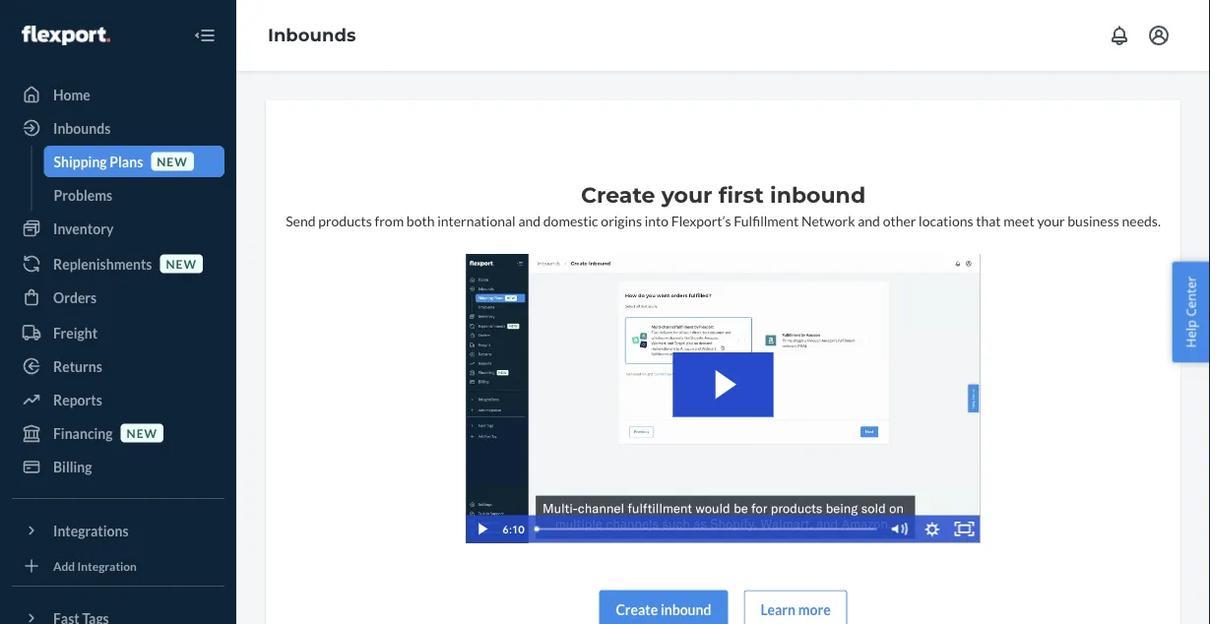 Task type: vqa. For each thing, say whether or not it's contained in the screenshot.
Create Inbound
yes



Task type: describe. For each thing, give the bounding box(es) containing it.
create for inbound
[[616, 602, 658, 619]]

create inbound button
[[599, 591, 729, 625]]

plans
[[110, 153, 143, 170]]

locations
[[919, 212, 974, 229]]

fulfillment
[[734, 212, 799, 229]]

learn
[[761, 602, 796, 619]]

integrations
[[53, 523, 129, 539]]

billing link
[[12, 451, 225, 483]]

1 and from the left
[[519, 212, 541, 229]]

financing
[[53, 425, 113, 442]]

1 vertical spatial inbounds
[[53, 120, 111, 136]]

from
[[375, 212, 404, 229]]

meet
[[1004, 212, 1035, 229]]

needs.
[[1123, 212, 1161, 229]]

add
[[53, 559, 75, 573]]

reports link
[[12, 384, 225, 416]]

both
[[407, 212, 435, 229]]

0 horizontal spatial inbounds link
[[12, 112, 225, 144]]

create for your
[[581, 182, 656, 208]]

center
[[1183, 277, 1200, 317]]

add integration link
[[12, 555, 225, 578]]

problems link
[[44, 179, 225, 211]]

learn more
[[761, 602, 831, 619]]

help
[[1183, 320, 1200, 348]]

create inbound
[[616, 602, 712, 619]]

orders
[[53, 289, 97, 306]]

help center
[[1183, 277, 1200, 348]]

new for replenishments
[[166, 257, 197, 271]]

inventory
[[53, 220, 114, 237]]

freight link
[[12, 317, 225, 349]]

2 and from the left
[[858, 212, 881, 229]]

1 vertical spatial your
[[1038, 212, 1066, 229]]

create your first inbound send products from both international and domestic origins into flexport's fulfillment network and other locations that meet your business needs.
[[286, 182, 1161, 229]]

business
[[1068, 212, 1120, 229]]

network
[[802, 212, 856, 229]]

flexport's
[[672, 212, 732, 229]]

other
[[883, 212, 917, 229]]

new for shipping plans
[[157, 154, 188, 168]]

learn more button
[[744, 591, 848, 625]]

more
[[799, 602, 831, 619]]



Task type: locate. For each thing, give the bounding box(es) containing it.
open notifications image
[[1108, 24, 1132, 47]]

integrations button
[[12, 515, 225, 547]]

inbound left learn
[[661, 602, 712, 619]]

first
[[719, 182, 764, 208]]

new up orders link
[[166, 257, 197, 271]]

and
[[519, 212, 541, 229], [858, 212, 881, 229]]

new down reports link
[[127, 426, 158, 440]]

0 vertical spatial new
[[157, 154, 188, 168]]

domestic
[[544, 212, 599, 229]]

open account menu image
[[1148, 24, 1171, 47]]

and left other
[[858, 212, 881, 229]]

returns link
[[12, 351, 225, 382]]

inbound inside create your first inbound send products from both international and domestic origins into flexport's fulfillment network and other locations that meet your business needs.
[[771, 182, 866, 208]]

that
[[977, 212, 1002, 229]]

inventory link
[[12, 213, 225, 244]]

and left domestic
[[519, 212, 541, 229]]

home link
[[12, 79, 225, 110]]

video thumbnail image
[[466, 254, 981, 543], [466, 254, 981, 543]]

0 horizontal spatial and
[[519, 212, 541, 229]]

products
[[318, 212, 372, 229]]

into
[[645, 212, 669, 229]]

your right meet in the right top of the page
[[1038, 212, 1066, 229]]

0 vertical spatial inbounds
[[268, 24, 356, 46]]

0 horizontal spatial inbounds
[[53, 120, 111, 136]]

home
[[53, 86, 90, 103]]

send
[[286, 212, 316, 229]]

returns
[[53, 358, 102, 375]]

inbound
[[771, 182, 866, 208], [661, 602, 712, 619]]

flexport logo image
[[22, 26, 110, 45]]

inbound up the network
[[771, 182, 866, 208]]

2 vertical spatial new
[[127, 426, 158, 440]]

your
[[662, 182, 713, 208], [1038, 212, 1066, 229]]

video element
[[466, 254, 981, 543]]

1 horizontal spatial your
[[1038, 212, 1066, 229]]

1 vertical spatial inbounds link
[[12, 112, 225, 144]]

inbound inside button
[[661, 602, 712, 619]]

international
[[438, 212, 516, 229]]

0 horizontal spatial inbound
[[661, 602, 712, 619]]

billing
[[53, 459, 92, 475]]

create inside button
[[616, 602, 658, 619]]

create inside create your first inbound send products from both international and domestic origins into flexport's fulfillment network and other locations that meet your business needs.
[[581, 182, 656, 208]]

create
[[581, 182, 656, 208], [616, 602, 658, 619]]

0 vertical spatial inbounds link
[[268, 24, 356, 46]]

0 vertical spatial inbound
[[771, 182, 866, 208]]

new
[[157, 154, 188, 168], [166, 257, 197, 271], [127, 426, 158, 440]]

replenishments
[[53, 256, 152, 272]]

1 horizontal spatial inbound
[[771, 182, 866, 208]]

integration
[[77, 559, 137, 573]]

reports
[[53, 392, 102, 408]]

1 vertical spatial inbound
[[661, 602, 712, 619]]

help center button
[[1173, 262, 1211, 363]]

freight
[[53, 325, 98, 341]]

new for financing
[[127, 426, 158, 440]]

1 vertical spatial new
[[166, 257, 197, 271]]

1 horizontal spatial inbounds
[[268, 24, 356, 46]]

add integration
[[53, 559, 137, 573]]

shipping
[[54, 153, 107, 170]]

problems
[[54, 187, 112, 203]]

0 vertical spatial your
[[662, 182, 713, 208]]

0 horizontal spatial your
[[662, 182, 713, 208]]

your up flexport's
[[662, 182, 713, 208]]

origins
[[601, 212, 642, 229]]

shipping plans
[[54, 153, 143, 170]]

orders link
[[12, 282, 225, 313]]

inbounds link
[[268, 24, 356, 46], [12, 112, 225, 144]]

close navigation image
[[193, 24, 217, 47]]

new right plans
[[157, 154, 188, 168]]

0 vertical spatial create
[[581, 182, 656, 208]]

1 vertical spatial create
[[616, 602, 658, 619]]

inbounds
[[268, 24, 356, 46], [53, 120, 111, 136]]

1 horizontal spatial inbounds link
[[268, 24, 356, 46]]

1 horizontal spatial and
[[858, 212, 881, 229]]



